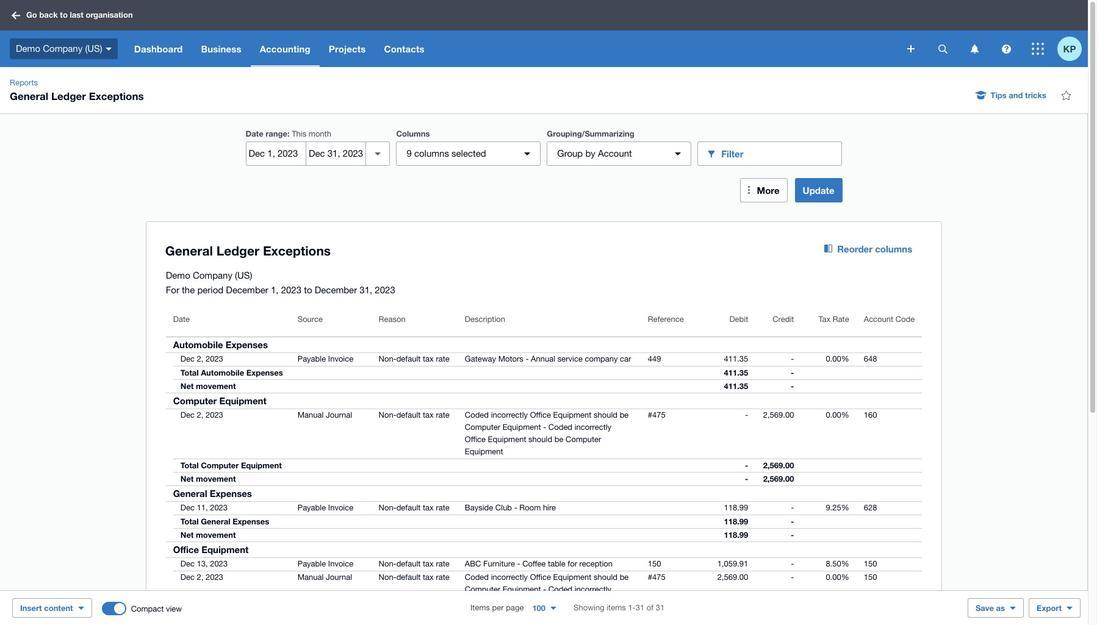 Task type: locate. For each thing, give the bounding box(es) containing it.
1 vertical spatial invoice
[[328, 504, 354, 513]]

2023 for coded incorrectly office equipment should be computer equipment - coded incorrectly computer equipment should be office equipment
[[206, 573, 223, 582]]

2 payable invoice from the top
[[298, 504, 354, 513]]

net movement up office equipment
[[181, 531, 236, 540]]

Select start date field
[[246, 142, 306, 165]]

banner
[[0, 0, 1088, 67]]

hire
[[543, 504, 556, 513]]

2 vertical spatial net movement
[[181, 531, 236, 540]]

dec 2, 2023 link down dec 13, 2023 link
[[166, 572, 231, 584]]

411.35 for total automobile expenses
[[724, 368, 749, 378]]

payable invoice for dec 2, 2023
[[298, 355, 354, 364]]

1 vertical spatial columns
[[876, 244, 913, 255]]

tricks
[[1026, 90, 1047, 100]]

non-default tax rate link
[[371, 353, 457, 366], [371, 410, 457, 422], [371, 502, 457, 515], [371, 559, 457, 571], [371, 572, 457, 584]]

computer
[[173, 396, 217, 407], [465, 423, 501, 432], [566, 435, 602, 444], [201, 461, 239, 471], [465, 585, 501, 595], [465, 598, 501, 607]]

3 0.00% from the top
[[826, 573, 850, 582]]

reports general ledger exceptions
[[10, 78, 144, 103]]

#475 link up of
[[641, 572, 673, 584]]

1 invoice from the top
[[328, 355, 354, 364]]

1 horizontal spatial date
[[246, 129, 264, 139]]

general up dec 11, 2023 link
[[173, 488, 207, 499]]

150 link right 8.50%
[[857, 559, 885, 571]]

(us) inside popup button
[[85, 43, 102, 54]]

list of convenience dates image
[[366, 142, 390, 166]]

date left range
[[246, 129, 264, 139]]

1 horizontal spatial demo
[[166, 270, 190, 281]]

dec 2, 2023 link down automobile expenses
[[166, 353, 231, 366]]

0.00% down 8.50% link
[[826, 573, 850, 582]]

0 vertical spatial net movement
[[181, 382, 236, 391]]

0 horizontal spatial to
[[60, 10, 68, 20]]

projects
[[329, 43, 366, 54]]

non-default tax rate for bayside club - room hire
[[379, 504, 450, 513]]

2 dec 2, 2023 link from the top
[[166, 410, 231, 422]]

(us) up "date" button
[[235, 270, 252, 281]]

general expenses
[[173, 488, 252, 499]]

insert content button
[[12, 599, 92, 618]]

payable for dec 13, 2023
[[298, 560, 326, 569]]

non-default tax rate link for coded incorrectly office equipment should be computer equipment - coded incorrectly office equipment should be computer equipment
[[371, 410, 457, 422]]

1 manual journal link from the top
[[290, 410, 360, 422]]

general down reports 'link' on the left of the page
[[10, 90, 48, 103]]

svg image
[[939, 44, 948, 53], [1002, 44, 1011, 53], [105, 47, 112, 51]]

3 dec 2, 2023 from the top
[[181, 573, 223, 582]]

0 vertical spatial payable
[[298, 355, 326, 364]]

2 vertical spatial 2,
[[197, 573, 203, 582]]

1,
[[271, 285, 279, 295]]

3 118.99 from the top
[[724, 531, 749, 540]]

1 vertical spatial account
[[864, 315, 894, 324]]

invoice
[[328, 355, 354, 364], [328, 504, 354, 513], [328, 560, 354, 569]]

ledger
[[51, 90, 86, 103]]

2 411.35 from the top
[[724, 368, 749, 378]]

2 vertical spatial total
[[181, 517, 199, 527]]

contacts
[[384, 43, 425, 54]]

2023
[[281, 285, 302, 295], [375, 285, 395, 295], [206, 355, 223, 364], [206, 411, 223, 420], [210, 504, 228, 513], [210, 560, 228, 569], [206, 573, 223, 582]]

2 movement from the top
[[196, 474, 236, 484]]

3 2, from the top
[[197, 573, 203, 582]]

(us) for demo company (us)
[[85, 43, 102, 54]]

118.99 for total general expenses
[[724, 517, 749, 527]]

0 vertical spatial columns
[[414, 148, 449, 159]]

2 net movement from the top
[[181, 474, 236, 484]]

update button
[[795, 178, 843, 203]]

general
[[10, 90, 48, 103], [173, 488, 207, 499], [201, 517, 230, 527]]

business
[[201, 43, 242, 54]]

0 horizontal spatial account
[[598, 148, 632, 159]]

0 vertical spatial 411.35
[[724, 355, 749, 364]]

demo company (us) for the period december 1, 2023 to december 31, 2023
[[166, 270, 395, 295]]

#475 link for coded incorrectly office equipment should be computer equipment - coded incorrectly computer equipment should be office equipment
[[641, 572, 673, 584]]

to left last
[[60, 10, 68, 20]]

invoice for dec 11, 2023
[[328, 504, 354, 513]]

1 rate from the top
[[436, 355, 450, 364]]

3 411.35 from the top
[[724, 382, 749, 391]]

0 vertical spatial movement
[[196, 382, 236, 391]]

648
[[864, 355, 878, 364]]

annual
[[531, 355, 556, 364]]

total
[[181, 368, 199, 378], [181, 461, 199, 471], [181, 517, 199, 527]]

3 payable invoice from the top
[[298, 560, 354, 569]]

reason
[[379, 315, 406, 324]]

1 vertical spatial #475 link
[[641, 572, 673, 584]]

expenses
[[226, 339, 268, 350], [246, 368, 283, 378], [210, 488, 252, 499], [233, 517, 269, 527]]

1 vertical spatial to
[[304, 285, 312, 295]]

5 non-default tax rate link from the top
[[371, 572, 457, 584]]

svg image inside "go back to last organisation" link
[[12, 11, 20, 19]]

net movement up the general expenses
[[181, 474, 236, 484]]

- link for 1,059.91
[[784, 559, 802, 571]]

dec 2, 2023 link for office
[[166, 410, 231, 422]]

1 #475 from the top
[[648, 411, 666, 420]]

9.25% link
[[819, 502, 857, 515]]

2 2, from the top
[[197, 411, 203, 420]]

1 vertical spatial 0.00% link
[[819, 410, 857, 422]]

payable invoice link
[[290, 353, 361, 366], [290, 502, 361, 515], [290, 559, 361, 571]]

bayside club - room hire
[[465, 504, 556, 513]]

general for expenses
[[201, 517, 230, 527]]

bayside
[[465, 504, 493, 513]]

2 december from the left
[[315, 285, 357, 295]]

banner containing kp
[[0, 0, 1088, 67]]

office
[[530, 411, 551, 420], [465, 435, 486, 444], [173, 545, 199, 556], [530, 573, 551, 582], [581, 598, 602, 607]]

motors
[[499, 355, 524, 364]]

1 payable invoice from the top
[[298, 355, 354, 364]]

3 tax from the top
[[423, 504, 434, 513]]

to
[[60, 10, 68, 20], [304, 285, 312, 295]]

1 2, from the top
[[197, 355, 203, 364]]

3 rate from the top
[[436, 504, 450, 513]]

0 vertical spatial manual
[[298, 411, 324, 420]]

dec down automobile expenses
[[181, 355, 195, 364]]

1 vertical spatial 118.99
[[724, 517, 749, 527]]

1 horizontal spatial account
[[864, 315, 894, 324]]

1 #475 link from the top
[[641, 410, 673, 422]]

1 vertical spatial payable invoice
[[298, 504, 354, 513]]

0.00% left 160
[[826, 411, 850, 420]]

Select end date field
[[306, 142, 366, 165]]

4 tax from the top
[[423, 560, 434, 569]]

31 left of
[[636, 604, 645, 613]]

go back to last organisation
[[26, 10, 133, 20]]

movement up the general expenses
[[196, 474, 236, 484]]

2 horizontal spatial svg image
[[1002, 44, 1011, 53]]

default for coded incorrectly office equipment should be computer equipment - coded incorrectly computer equipment should be office equipment
[[397, 573, 421, 582]]

2 #475 link from the top
[[641, 572, 673, 584]]

- inside coded incorrectly office equipment should be computer equipment - coded incorrectly office equipment should be computer equipment
[[543, 423, 547, 432]]

tax rate
[[819, 315, 850, 324]]

account left code in the right bottom of the page
[[864, 315, 894, 324]]

group by account
[[558, 148, 632, 159]]

dec 2, 2023 down dec 13, 2023 link
[[181, 573, 223, 582]]

3 non-default tax rate from the top
[[379, 504, 450, 513]]

dec left 11,
[[181, 504, 195, 513]]

1 horizontal spatial 31
[[656, 604, 665, 613]]

0 horizontal spatial december
[[226, 285, 269, 295]]

2 vertical spatial payable invoice link
[[290, 559, 361, 571]]

411.35 for net movement
[[724, 382, 749, 391]]

150 link down 8.50% link
[[857, 572, 885, 584]]

export
[[1037, 604, 1062, 614]]

net for -
[[181, 474, 194, 484]]

2023 down automobile expenses
[[206, 355, 223, 364]]

2 vertical spatial 0.00%
[[826, 573, 850, 582]]

1 vertical spatial journal
[[326, 573, 352, 582]]

date button
[[166, 308, 290, 337]]

movement up computer equipment
[[196, 382, 236, 391]]

company up period
[[193, 270, 233, 281]]

3 payable invoice link from the top
[[290, 559, 361, 571]]

1 non-default tax rate link from the top
[[371, 353, 457, 366]]

2,569.00 link
[[756, 410, 802, 422], [710, 572, 756, 584]]

source
[[298, 315, 323, 324]]

abc furniture - coffee table for reception link
[[458, 559, 620, 571]]

3 dec from the top
[[181, 504, 195, 513]]

to up source
[[304, 285, 312, 295]]

#475 up of
[[648, 573, 666, 582]]

2 31 from the left
[[656, 604, 665, 613]]

0 vertical spatial #475 link
[[641, 410, 673, 422]]

2 vertical spatial movement
[[196, 531, 236, 540]]

non-default tax rate
[[379, 355, 450, 364], [379, 411, 450, 420], [379, 504, 450, 513], [379, 560, 450, 569], [379, 573, 450, 582]]

2 0.00% link from the top
[[819, 410, 857, 422]]

2 manual journal link from the top
[[290, 572, 360, 584]]

abc
[[465, 560, 481, 569]]

expenses down "date" button
[[226, 339, 268, 350]]

1 payable from the top
[[298, 355, 326, 364]]

automobile
[[173, 339, 223, 350], [201, 368, 244, 378]]

0 vertical spatial 0.00% link
[[819, 353, 857, 366]]

2 dec 2, 2023 from the top
[[181, 411, 223, 420]]

1 horizontal spatial december
[[315, 285, 357, 295]]

2, down dec 13, 2023 link
[[197, 573, 203, 582]]

2 vertical spatial 411.35
[[724, 382, 749, 391]]

0 horizontal spatial svg image
[[105, 47, 112, 51]]

3 dec 2, 2023 link from the top
[[166, 572, 231, 584]]

1 0.00% from the top
[[826, 355, 850, 364]]

4 dec from the top
[[181, 560, 195, 569]]

last
[[70, 10, 84, 20]]

2, down automobile expenses
[[197, 355, 203, 364]]

1 vertical spatial total
[[181, 461, 199, 471]]

2 net from the top
[[181, 474, 194, 484]]

december left "1,"
[[226, 285, 269, 295]]

payable invoice link for dec 13, 2023
[[290, 559, 361, 571]]

movement up office equipment
[[196, 531, 236, 540]]

to inside "go back to last organisation" link
[[60, 10, 68, 20]]

1 manual journal from the top
[[298, 411, 352, 420]]

4 non-default tax rate from the top
[[379, 560, 450, 569]]

0 vertical spatial dec 2, 2023
[[181, 355, 223, 364]]

0.00% for 150
[[826, 573, 850, 582]]

5 tax from the top
[[423, 573, 434, 582]]

0 vertical spatial 2,
[[197, 355, 203, 364]]

1 0.00% link from the top
[[819, 353, 857, 366]]

1 vertical spatial 2,
[[197, 411, 203, 420]]

1 horizontal spatial (us)
[[235, 270, 252, 281]]

2 vertical spatial net
[[181, 531, 194, 540]]

columns inside button
[[876, 244, 913, 255]]

payable invoice link for dec 11, 2023
[[290, 502, 361, 515]]

0 vertical spatial 118.99
[[724, 504, 749, 513]]

december left 31,
[[315, 285, 357, 295]]

2 vertical spatial 0.00% link
[[819, 572, 857, 584]]

411.35 inside 411.35 link
[[724, 355, 749, 364]]

1 vertical spatial dec 2, 2023
[[181, 411, 223, 420]]

account inside group by account popup button
[[598, 148, 632, 159]]

date for date
[[173, 315, 190, 324]]

2 vertical spatial payable
[[298, 560, 326, 569]]

automobile down automobile expenses
[[201, 368, 244, 378]]

0.00% link
[[819, 353, 857, 366], [819, 410, 857, 422], [819, 572, 857, 584]]

reports link
[[5, 77, 43, 89]]

2 tax from the top
[[423, 411, 434, 420]]

columns for reorder
[[876, 244, 913, 255]]

total up the general expenses
[[181, 461, 199, 471]]

date inside button
[[173, 315, 190, 324]]

0.00% link for 160
[[819, 410, 857, 422]]

1 journal from the top
[[326, 411, 352, 420]]

tax
[[423, 355, 434, 364], [423, 411, 434, 420], [423, 504, 434, 513], [423, 560, 434, 569], [423, 573, 434, 582]]

2023 up total general expenses
[[210, 504, 228, 513]]

1 net movement from the top
[[181, 382, 236, 391]]

1 non- from the top
[[379, 355, 397, 364]]

1 vertical spatial movement
[[196, 474, 236, 484]]

1 vertical spatial manual journal
[[298, 573, 352, 582]]

- link for 2,569.00
[[784, 572, 802, 584]]

2 manual journal from the top
[[298, 573, 352, 582]]

0 horizontal spatial (us)
[[85, 43, 102, 54]]

2 non-default tax rate link from the top
[[371, 410, 457, 422]]

1 horizontal spatial to
[[304, 285, 312, 295]]

0 vertical spatial invoice
[[328, 355, 354, 364]]

2 payable from the top
[[298, 504, 326, 513]]

non-default tax rate for gateway motors - annual service company car
[[379, 355, 450, 364]]

1 vertical spatial demo
[[166, 270, 190, 281]]

0 vertical spatial general
[[10, 90, 48, 103]]

net movement up computer equipment
[[181, 382, 236, 391]]

selected
[[452, 148, 486, 159]]

1 december from the left
[[226, 285, 269, 295]]

1 horizontal spatial columns
[[876, 244, 913, 255]]

1 default from the top
[[397, 355, 421, 364]]

(us) inside demo company (us) for the period december 1, 2023 to december 31, 2023
[[235, 270, 252, 281]]

as
[[997, 604, 1006, 614]]

0 horizontal spatial columns
[[414, 148, 449, 159]]

net up office equipment
[[181, 531, 194, 540]]

1 manual from the top
[[298, 411, 324, 420]]

svg image inside demo company (us) popup button
[[105, 47, 112, 51]]

1 vertical spatial net movement
[[181, 474, 236, 484]]

1 118.99 from the top
[[724, 504, 749, 513]]

3 total from the top
[[181, 517, 199, 527]]

2, for computer
[[197, 573, 203, 582]]

5 default from the top
[[397, 573, 421, 582]]

2023 right 31,
[[375, 285, 395, 295]]

per
[[492, 604, 504, 613]]

2 manual from the top
[[298, 573, 324, 582]]

3 non- from the top
[[379, 504, 397, 513]]

demo down go
[[16, 43, 40, 54]]

0 horizontal spatial 31
[[636, 604, 645, 613]]

628 link
[[857, 502, 885, 515]]

2 vertical spatial dec 2, 2023
[[181, 573, 223, 582]]

non- for gateway motors - annual service company car
[[379, 355, 397, 364]]

business button
[[192, 31, 251, 67]]

1 non-default tax rate from the top
[[379, 355, 450, 364]]

dec 2, 2023 down automobile expenses
[[181, 355, 223, 364]]

0 vertical spatial payable invoice link
[[290, 353, 361, 366]]

manual journal for coded incorrectly office equipment should be computer equipment - coded incorrectly office equipment should be computer equipment
[[298, 411, 352, 420]]

total down dec 11, 2023 link
[[181, 517, 199, 527]]

dec for gateway motors - annual service company car
[[181, 355, 195, 364]]

be
[[620, 411, 629, 420], [555, 435, 564, 444], [620, 573, 629, 582], [569, 598, 578, 607]]

3 non-default tax rate link from the top
[[371, 502, 457, 515]]

0 vertical spatial demo
[[16, 43, 40, 54]]

go back to last organisation link
[[7, 4, 140, 26]]

0 vertical spatial 2,569.00 link
[[756, 410, 802, 422]]

2 invoice from the top
[[328, 504, 354, 513]]

1 vertical spatial manual journal link
[[290, 572, 360, 584]]

automobile expenses
[[173, 339, 268, 350]]

0 vertical spatial payable invoice
[[298, 355, 354, 364]]

december
[[226, 285, 269, 295], [315, 285, 357, 295]]

0.00% link left 160
[[819, 410, 857, 422]]

payable for dec 11, 2023
[[298, 504, 326, 513]]

2 vertical spatial general
[[201, 517, 230, 527]]

1 dec from the top
[[181, 355, 195, 364]]

8.50% link
[[819, 559, 857, 571]]

2023 down office equipment
[[210, 560, 228, 569]]

general inside the reports general ledger exceptions
[[10, 90, 48, 103]]

1 vertical spatial payable invoice link
[[290, 502, 361, 515]]

company inside demo company (us) for the period december 1, 2023 to december 31, 2023
[[193, 270, 233, 281]]

non-default tax rate for coded incorrectly office equipment should be computer equipment - coded incorrectly computer equipment should be office equipment
[[379, 573, 450, 582]]

0 horizontal spatial demo
[[16, 43, 40, 54]]

2 payable invoice link from the top
[[290, 502, 361, 515]]

furniture
[[484, 560, 515, 569]]

0.00% left '648'
[[826, 355, 850, 364]]

company inside popup button
[[43, 43, 83, 54]]

0.00% link left '648'
[[819, 353, 857, 366]]

0.00% link down 8.50% link
[[819, 572, 857, 584]]

reason button
[[371, 308, 458, 337]]

- link for 411.35
[[784, 353, 802, 366]]

manual journal
[[298, 411, 352, 420], [298, 573, 352, 582]]

31 right of
[[656, 604, 665, 613]]

1 tax from the top
[[423, 355, 434, 364]]

1 411.35 from the top
[[724, 355, 749, 364]]

0.00%
[[826, 355, 850, 364], [826, 411, 850, 420], [826, 573, 850, 582]]

1 net from the top
[[181, 382, 194, 391]]

1 vertical spatial 411.35
[[724, 368, 749, 378]]

should
[[594, 411, 618, 420], [529, 435, 553, 444], [594, 573, 618, 582], [543, 598, 567, 607]]

non- for coded incorrectly office equipment should be computer equipment - coded incorrectly computer equipment should be office equipment
[[379, 573, 397, 582]]

2 dec from the top
[[181, 411, 195, 420]]

1 vertical spatial manual
[[298, 573, 324, 582]]

2023 for coded incorrectly office equipment should be computer equipment - coded incorrectly office equipment should be computer equipment
[[206, 411, 223, 420]]

1 vertical spatial (us)
[[235, 270, 252, 281]]

coded incorrectly office equipment should be computer equipment - coded incorrectly office equipment should be computer equipment link
[[458, 410, 641, 458]]

1 vertical spatial 0.00%
[[826, 411, 850, 420]]

0 vertical spatial manual journal link
[[290, 410, 360, 422]]

1 vertical spatial dec 2, 2023 link
[[166, 410, 231, 422]]

4 non- from the top
[[379, 560, 397, 569]]

2 vertical spatial 118.99
[[724, 531, 749, 540]]

net up the general expenses
[[181, 474, 194, 484]]

0 vertical spatial #475
[[648, 411, 666, 420]]

non- for bayside club - room hire
[[379, 504, 397, 513]]

0 vertical spatial dec 2, 2023 link
[[166, 353, 231, 366]]

tax for coded incorrectly office equipment should be computer equipment - coded incorrectly office equipment should be computer equipment
[[423, 411, 434, 420]]

company
[[43, 43, 83, 54], [193, 270, 233, 281]]

3 net movement from the top
[[181, 531, 236, 540]]

4 default from the top
[[397, 560, 421, 569]]

0 vertical spatial total
[[181, 368, 199, 378]]

2023 down computer equipment
[[206, 411, 223, 420]]

2 non- from the top
[[379, 411, 397, 420]]

tax
[[819, 315, 831, 324]]

1 vertical spatial #475
[[648, 573, 666, 582]]

3 movement from the top
[[196, 531, 236, 540]]

0 vertical spatial account
[[598, 148, 632, 159]]

reports
[[10, 78, 38, 87]]

tips and tricks
[[991, 90, 1047, 100]]

non- for abc furniture - coffee table for reception
[[379, 560, 397, 569]]

coffee
[[523, 560, 546, 569]]

2,569.00
[[764, 411, 794, 420], [764, 461, 794, 471], [764, 474, 794, 484], [718, 573, 749, 582]]

150
[[648, 560, 661, 569], [864, 560, 878, 569], [864, 573, 878, 582]]

update
[[803, 185, 835, 196]]

0 horizontal spatial company
[[43, 43, 83, 54]]

0 vertical spatial net
[[181, 382, 194, 391]]

columns right "reorder"
[[876, 244, 913, 255]]

0 vertical spatial manual journal
[[298, 411, 352, 420]]

incorrectly
[[491, 411, 528, 420], [575, 423, 612, 432], [491, 573, 528, 582], [575, 585, 612, 595]]

columns right 9 on the top of page
[[414, 148, 449, 159]]

default for abc furniture - coffee table for reception
[[397, 560, 421, 569]]

4 rate from the top
[[436, 560, 450, 569]]

automobile down "date" button
[[173, 339, 223, 350]]

rate for gateway motors - annual service company car
[[436, 355, 450, 364]]

manual journal for coded incorrectly office equipment should be computer equipment - coded incorrectly computer equipment should be office equipment
[[298, 573, 352, 582]]

date for date range : this month
[[246, 129, 264, 139]]

1 horizontal spatial svg image
[[939, 44, 948, 53]]

5 rate from the top
[[436, 573, 450, 582]]

dec left 13,
[[181, 560, 195, 569]]

dec for bayside club - room hire
[[181, 504, 195, 513]]

account right by
[[598, 148, 632, 159]]

0 vertical spatial journal
[[326, 411, 352, 420]]

1 payable invoice link from the top
[[290, 353, 361, 366]]

2023 right "1,"
[[281, 285, 302, 295]]

dec down computer equipment
[[181, 411, 195, 420]]

5 non-default tax rate from the top
[[379, 573, 450, 582]]

2 vertical spatial dec 2, 2023 link
[[166, 572, 231, 584]]

2 journal from the top
[[326, 573, 352, 582]]

1 31 from the left
[[636, 604, 645, 613]]

2,
[[197, 355, 203, 364], [197, 411, 203, 420], [197, 573, 203, 582]]

3 invoice from the top
[[328, 560, 354, 569]]

0 vertical spatial 0.00%
[[826, 355, 850, 364]]

dec for abc furniture - coffee table for reception
[[181, 560, 195, 569]]

3 0.00% link from the top
[[819, 572, 857, 584]]

31
[[636, 604, 645, 613], [656, 604, 665, 613]]

2, down computer equipment
[[197, 411, 203, 420]]

demo inside popup button
[[16, 43, 40, 54]]

demo for demo company (us)
[[16, 43, 40, 54]]

1 horizontal spatial company
[[193, 270, 233, 281]]

Report title field
[[162, 237, 796, 266]]

0 vertical spatial date
[[246, 129, 264, 139]]

2023 for bayside club - room hire
[[210, 504, 228, 513]]

2 default from the top
[[397, 411, 421, 420]]

4 non-default tax rate link from the top
[[371, 559, 457, 571]]

total up computer equipment
[[181, 368, 199, 378]]

dec down dec 13, 2023 link
[[181, 573, 195, 582]]

1-
[[628, 604, 636, 613]]

2 total from the top
[[181, 461, 199, 471]]

5 non- from the top
[[379, 573, 397, 582]]

2 #475 from the top
[[648, 573, 666, 582]]

company down "go back to last organisation" link on the left of page
[[43, 43, 83, 54]]

default for bayside club - room hire
[[397, 504, 421, 513]]

2 118.99 from the top
[[724, 517, 749, 527]]

svg image
[[12, 11, 20, 19], [1032, 43, 1045, 55], [971, 44, 979, 53], [908, 45, 915, 53]]

3 default from the top
[[397, 504, 421, 513]]

2 vertical spatial invoice
[[328, 560, 354, 569]]

1 vertical spatial date
[[173, 315, 190, 324]]

0.00% link for 150
[[819, 572, 857, 584]]

demo up for at top
[[166, 270, 190, 281]]

0 vertical spatial (us)
[[85, 43, 102, 54]]

2 0.00% from the top
[[826, 411, 850, 420]]

5 dec from the top
[[181, 573, 195, 582]]

2 non-default tax rate from the top
[[379, 411, 450, 420]]

0 vertical spatial automobile
[[173, 339, 223, 350]]

of
[[647, 604, 654, 613]]

1 vertical spatial net
[[181, 474, 194, 484]]

#475 link down 449 link
[[641, 410, 673, 422]]

dec 2, 2023 down computer equipment
[[181, 411, 223, 420]]

#475 down 449 link
[[648, 411, 666, 420]]

1 total from the top
[[181, 368, 199, 378]]

0 horizontal spatial date
[[173, 315, 190, 324]]

date down the
[[173, 315, 190, 324]]

by
[[586, 148, 596, 159]]

movement for -
[[196, 474, 236, 484]]

demo inside demo company (us) for the period december 1, 2023 to december 31, 2023
[[166, 270, 190, 281]]

net up computer equipment
[[181, 382, 194, 391]]

(us) down go back to last organisation
[[85, 43, 102, 54]]

manual journal link for coded incorrectly office equipment should be computer equipment - coded incorrectly office equipment should be computer equipment
[[290, 410, 360, 422]]

2023 down 'dec 13, 2023'
[[206, 573, 223, 582]]

1 vertical spatial payable
[[298, 504, 326, 513]]

3 net from the top
[[181, 531, 194, 540]]

1 movement from the top
[[196, 382, 236, 391]]

0 vertical spatial company
[[43, 43, 83, 54]]

2 vertical spatial payable invoice
[[298, 560, 354, 569]]

0 vertical spatial to
[[60, 10, 68, 20]]

payable invoice for dec 13, 2023
[[298, 560, 354, 569]]

3 payable from the top
[[298, 560, 326, 569]]

non-default tax rate link for abc furniture - coffee table for reception
[[371, 559, 457, 571]]

dec 2, 2023 link down computer equipment
[[166, 410, 231, 422]]

1 vertical spatial company
[[193, 270, 233, 281]]

general down the dec 11, 2023
[[201, 517, 230, 527]]

2 rate from the top
[[436, 411, 450, 420]]



Task type: describe. For each thing, give the bounding box(es) containing it.
filter button
[[698, 142, 843, 166]]

showing
[[574, 604, 605, 613]]

month
[[309, 129, 331, 139]]

accounting
[[260, 43, 311, 54]]

449
[[648, 355, 661, 364]]

total for total automobile expenses
[[181, 368, 199, 378]]

back
[[39, 10, 58, 20]]

total computer equipment
[[181, 461, 282, 471]]

more
[[757, 185, 780, 196]]

100
[[533, 604, 546, 614]]

payable invoice link for dec 2, 2023
[[290, 353, 361, 366]]

150 link up of
[[641, 559, 669, 571]]

office equipment
[[173, 545, 249, 556]]

tax for coded incorrectly office equipment should be computer equipment - coded incorrectly computer equipment should be office equipment
[[423, 573, 434, 582]]

description
[[465, 315, 505, 324]]

code
[[896, 315, 915, 324]]

net for 411.35
[[181, 382, 194, 391]]

#475 link for coded incorrectly office equipment should be computer equipment - coded incorrectly office equipment should be computer equipment
[[641, 410, 673, 422]]

dec for coded incorrectly office equipment should be computer equipment - coded incorrectly computer equipment should be office equipment
[[181, 573, 195, 582]]

company for demo company (us)
[[43, 43, 83, 54]]

go
[[26, 10, 37, 20]]

contacts button
[[375, 31, 434, 67]]

gateway motors - annual service company car link
[[458, 353, 639, 366]]

0.00% link for 648
[[819, 353, 857, 366]]

#475 for coded incorrectly office equipment should be computer equipment - coded incorrectly office equipment should be computer equipment
[[648, 411, 666, 420]]

table
[[548, 560, 566, 569]]

reorder
[[838, 244, 873, 255]]

1 vertical spatial general
[[173, 488, 207, 499]]

manual for coded incorrectly office equipment should be computer equipment - coded incorrectly office equipment should be computer equipment
[[298, 411, 324, 420]]

group
[[558, 148, 583, 159]]

non-default tax rate link for bayside club - room hire
[[371, 502, 457, 515]]

dec 2, 2023 link for computer
[[166, 572, 231, 584]]

car
[[620, 355, 631, 364]]

150 link for 1,059.91
[[857, 559, 885, 571]]

1,059.91 link
[[710, 559, 756, 571]]

payable invoice for dec 11, 2023
[[298, 504, 354, 513]]

kp
[[1064, 43, 1077, 54]]

150 link for 2,569.00
[[857, 572, 885, 584]]

0.00% for 160
[[826, 411, 850, 420]]

2, for office
[[197, 411, 203, 420]]

general for ledger
[[10, 90, 48, 103]]

tips
[[991, 90, 1007, 100]]

company for demo company (us) for the period december 1, 2023 to december 31, 2023
[[193, 270, 233, 281]]

1,059.91
[[718, 560, 749, 569]]

exceptions
[[89, 90, 144, 103]]

save as button
[[968, 599, 1024, 618]]

2023 for gateway motors - annual service company car
[[206, 355, 223, 364]]

total automobile expenses
[[181, 368, 283, 378]]

account inside account code button
[[864, 315, 894, 324]]

compact
[[131, 605, 164, 614]]

1 vertical spatial 2,569.00 link
[[710, 572, 756, 584]]

13,
[[197, 560, 208, 569]]

payable for dec 2, 2023
[[298, 355, 326, 364]]

1 dec 2, 2023 from the top
[[181, 355, 223, 364]]

9
[[407, 148, 412, 159]]

150 for 2,569.00
[[864, 573, 878, 582]]

insert
[[20, 604, 42, 614]]

total general expenses
[[181, 517, 269, 527]]

filter
[[722, 148, 744, 159]]

net movement for -
[[181, 474, 236, 484]]

non-default tax rate link for gateway motors - annual service company car
[[371, 353, 457, 366]]

dec 2, 2023 for computer
[[181, 573, 223, 582]]

31,
[[360, 285, 373, 295]]

coded incorrectly office equipment should be computer equipment - coded incorrectly office equipment should be computer equipment
[[465, 411, 629, 457]]

tax for gateway motors - annual service company car
[[423, 355, 434, 364]]

reference button
[[641, 308, 710, 337]]

dec 13, 2023 link
[[166, 559, 235, 571]]

demo company (us) button
[[0, 31, 125, 67]]

net movement for 411.35
[[181, 382, 236, 391]]

non- for coded incorrectly office equipment should be computer equipment - coded incorrectly office equipment should be computer equipment
[[379, 411, 397, 420]]

118.99 for net movement
[[724, 531, 749, 540]]

coded incorrectly office equipment should be computer equipment - coded incorrectly computer equipment should be office equipment link
[[458, 572, 641, 621]]

account code button
[[857, 308, 923, 337]]

net for 118.99
[[181, 531, 194, 540]]

content
[[44, 604, 73, 614]]

columns
[[396, 129, 430, 139]]

- link for 118.99
[[784, 502, 802, 515]]

default for gateway motors - annual service company car
[[397, 355, 421, 364]]

tax for abc furniture - coffee table for reception
[[423, 560, 434, 569]]

group by account button
[[547, 142, 692, 166]]

dec 2, 2023 for office
[[181, 411, 223, 420]]

the
[[182, 285, 195, 295]]

items
[[471, 604, 490, 613]]

organisation
[[86, 10, 133, 20]]

tax rate button
[[802, 308, 857, 337]]

expenses down automobile expenses
[[246, 368, 283, 378]]

#475 for coded incorrectly office equipment should be computer equipment - coded incorrectly computer equipment should be office equipment
[[648, 573, 666, 582]]

club
[[496, 504, 512, 513]]

items per page
[[471, 604, 524, 613]]

reorder columns button
[[815, 237, 923, 261]]

gateway motors - annual service company car
[[465, 355, 631, 364]]

for
[[166, 285, 179, 295]]

dec 13, 2023
[[181, 560, 228, 569]]

9.25%
[[826, 504, 850, 513]]

and
[[1009, 90, 1023, 100]]

more button
[[740, 178, 788, 203]]

page
[[506, 604, 524, 613]]

view
[[166, 605, 182, 614]]

invoice for dec 13, 2023
[[328, 560, 354, 569]]

rate for abc furniture - coffee table for reception
[[436, 560, 450, 569]]

expenses down the general expenses
[[233, 517, 269, 527]]

expenses down total computer equipment
[[210, 488, 252, 499]]

movement for 411.35
[[196, 382, 236, 391]]

bayside club - room hire link
[[458, 502, 564, 515]]

dec for coded incorrectly office equipment should be computer equipment - coded incorrectly office equipment should be computer equipment
[[181, 411, 195, 420]]

default for coded incorrectly office equipment should be computer equipment - coded incorrectly office equipment should be computer equipment
[[397, 411, 421, 420]]

account code
[[864, 315, 915, 324]]

items
[[607, 604, 626, 613]]

449 link
[[641, 353, 669, 366]]

save as
[[976, 604, 1006, 614]]

manual for coded incorrectly office equipment should be computer equipment - coded incorrectly computer equipment should be office equipment
[[298, 573, 324, 582]]

to inside demo company (us) for the period december 1, 2023 to december 31, 2023
[[304, 285, 312, 295]]

kp button
[[1058, 31, 1088, 67]]

add to favourites image
[[1054, 83, 1079, 107]]

total for total general expenses
[[181, 517, 199, 527]]

rate
[[833, 315, 850, 324]]

accounting button
[[251, 31, 320, 67]]

columns for 9
[[414, 148, 449, 159]]

non-default tax rate for abc furniture - coffee table for reception
[[379, 560, 450, 569]]

credit button
[[756, 308, 802, 337]]

computer equipment
[[173, 396, 267, 407]]

non-default tax rate for coded incorrectly office equipment should be computer equipment - coded incorrectly office equipment should be computer equipment
[[379, 411, 450, 420]]

for
[[568, 560, 578, 569]]

648 link
[[857, 353, 885, 366]]

1 dec 2, 2023 link from the top
[[166, 353, 231, 366]]

export button
[[1029, 599, 1081, 618]]

118.99 link
[[717, 502, 756, 515]]

(us) for demo company (us) for the period december 1, 2023 to december 31, 2023
[[235, 270, 252, 281]]

grouping/summarizing
[[547, 129, 635, 139]]

628
[[864, 504, 878, 513]]

showing items 1-31 of 31
[[574, 604, 665, 613]]

rate for bayside club - room hire
[[436, 504, 450, 513]]

160
[[864, 411, 878, 420]]

demo for demo company (us) for the period december 1, 2023 to december 31, 2023
[[166, 270, 190, 281]]

company
[[585, 355, 618, 364]]

invoice for dec 2, 2023
[[328, 355, 354, 364]]

compact view
[[131, 605, 182, 614]]

total for total computer equipment
[[181, 461, 199, 471]]

net movement for 118.99
[[181, 531, 236, 540]]

rate for coded incorrectly office equipment should be computer equipment - coded incorrectly office equipment should be computer equipment
[[436, 411, 450, 420]]

insert content
[[20, 604, 73, 614]]

1 vertical spatial automobile
[[201, 368, 244, 378]]

non-default tax rate link for coded incorrectly office equipment should be computer equipment - coded incorrectly computer equipment should be office equipment
[[371, 572, 457, 584]]

demo company (us)
[[16, 43, 102, 54]]

report output element
[[166, 308, 923, 626]]

dec 11, 2023
[[181, 504, 228, 513]]

0.00% for 648
[[826, 355, 850, 364]]

- inside 'coded incorrectly office equipment should be computer equipment - coded incorrectly computer equipment should be office equipment'
[[543, 585, 547, 595]]

:
[[287, 129, 290, 139]]

movement for 118.99
[[196, 531, 236, 540]]

160 link
[[857, 410, 885, 422]]

150 for 1,059.91
[[864, 560, 878, 569]]

2023 for abc furniture - coffee table for reception
[[210, 560, 228, 569]]

rate for coded incorrectly office equipment should be computer equipment - coded incorrectly computer equipment should be office equipment
[[436, 573, 450, 582]]

manual journal link for coded incorrectly office equipment should be computer equipment - coded incorrectly computer equipment should be office equipment
[[290, 572, 360, 584]]

period
[[197, 285, 224, 295]]

reference
[[648, 315, 684, 324]]

tax for bayside club - room hire
[[423, 504, 434, 513]]

journal for coded incorrectly office equipment should be computer equipment - coded incorrectly computer equipment should be office equipment
[[326, 573, 352, 582]]



Task type: vqa. For each thing, say whether or not it's contained in the screenshot.


